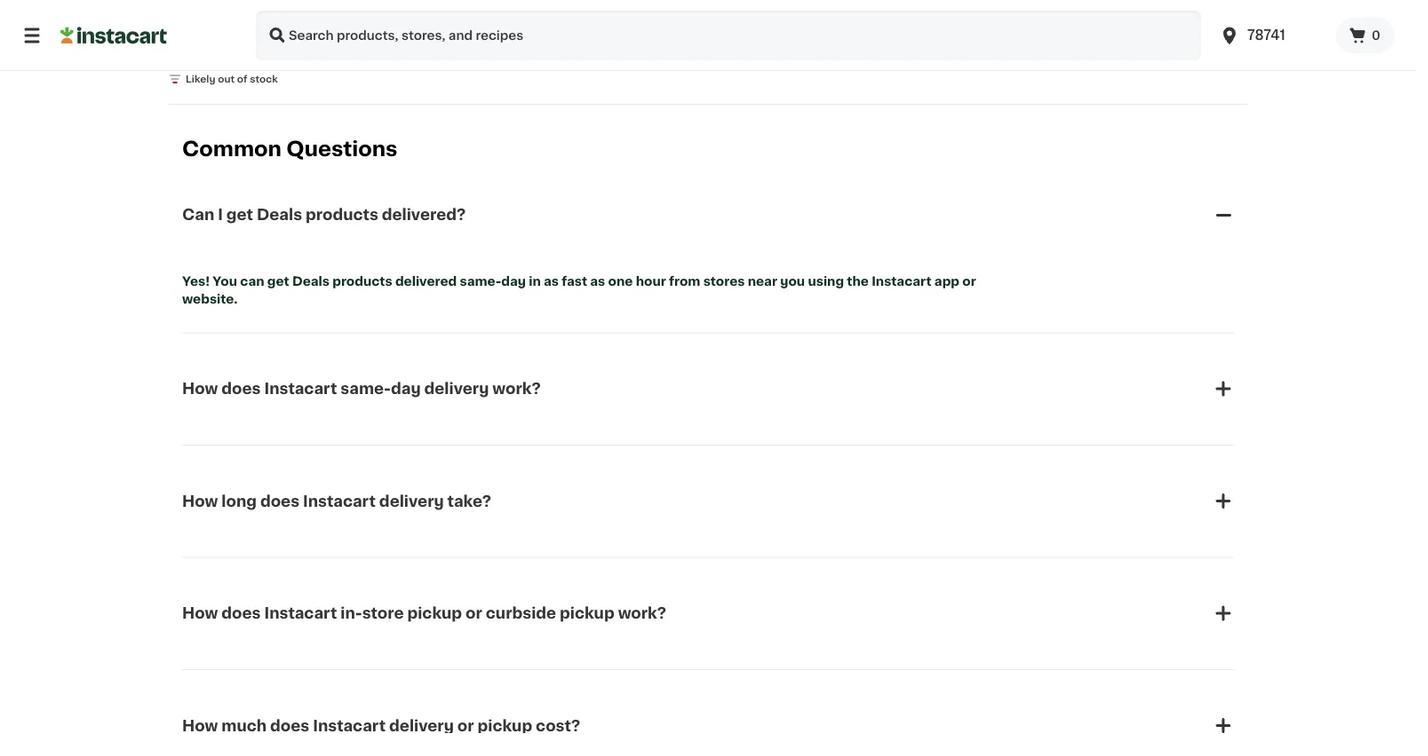 Task type: locate. For each thing, give the bounding box(es) containing it.
how inside dropdown button
[[182, 494, 218, 509]]

much
[[222, 719, 267, 734]]

delivery
[[424, 382, 489, 397], [379, 494, 444, 509], [389, 719, 454, 734]]

deals inside dropdown button
[[257, 207, 302, 222]]

0 vertical spatial day
[[501, 275, 526, 288]]

0 horizontal spatial get
[[227, 207, 253, 222]]

products left delivered
[[333, 275, 392, 288]]

cost?
[[536, 719, 581, 734]]

get
[[227, 207, 253, 222], [267, 275, 289, 288]]

how long does instacart delivery take? button
[[182, 470, 1234, 534]]

1 vertical spatial products
[[333, 275, 392, 288]]

store
[[362, 607, 404, 622]]

0 horizontal spatial same-
[[341, 382, 391, 397]]

delivery inside dropdown button
[[379, 494, 444, 509]]

hour
[[636, 275, 666, 288]]

1 vertical spatial or
[[466, 607, 482, 622]]

0 vertical spatial products
[[306, 207, 378, 222]]

2 vertical spatial delivery
[[389, 719, 454, 734]]

0 horizontal spatial as
[[544, 275, 559, 288]]

1 horizontal spatial get
[[267, 275, 289, 288]]

you
[[213, 275, 237, 288]]

same-
[[460, 275, 501, 288], [341, 382, 391, 397]]

1 vertical spatial same-
[[341, 382, 391, 397]]

78741 button
[[1209, 11, 1337, 60]]

website.
[[182, 293, 238, 305]]

0 vertical spatial work?
[[493, 382, 541, 397]]

as left one
[[590, 275, 605, 288]]

78741 button
[[1219, 11, 1326, 60]]

pickup
[[407, 607, 462, 622], [560, 607, 615, 622], [478, 719, 532, 734]]

get right can
[[267, 275, 289, 288]]

work?
[[493, 382, 541, 397], [618, 607, 667, 622]]

78741
[[1248, 29, 1286, 42]]

2 as from the left
[[590, 275, 605, 288]]

products inside dropdown button
[[306, 207, 378, 222]]

3 how from the top
[[182, 607, 218, 622]]

from
[[669, 275, 701, 288]]

pickup right curbside
[[560, 607, 615, 622]]

1 vertical spatial delivery
[[379, 494, 444, 509]]

instacart logo image
[[60, 25, 167, 46]]

deals right "i"
[[257, 207, 302, 222]]

0 vertical spatial deals
[[257, 207, 302, 222]]

you
[[780, 275, 805, 288]]

how
[[182, 382, 218, 397], [182, 494, 218, 509], [182, 607, 218, 622], [182, 719, 218, 734]]

0 vertical spatial get
[[227, 207, 253, 222]]

does
[[222, 382, 261, 397], [260, 494, 300, 509], [222, 607, 261, 622], [270, 719, 310, 734]]

yes!
[[182, 275, 210, 288]]

how does instacart same-day delivery work? button
[[182, 357, 1234, 421]]

how for how does instacart in-store pickup or curbside pickup work?
[[182, 607, 218, 622]]

pickup right the store
[[407, 607, 462, 622]]

day inside dropdown button
[[391, 382, 421, 397]]

None search field
[[256, 11, 1202, 60]]

or
[[963, 275, 977, 288], [466, 607, 482, 622], [458, 719, 474, 734]]

as
[[544, 275, 559, 288], [590, 275, 605, 288]]

how much does instacart delivery or pickup cost? button
[[182, 695, 1234, 735]]

1 how from the top
[[182, 382, 218, 397]]

as right in
[[544, 275, 559, 288]]

delivered?
[[382, 207, 466, 222]]

stores
[[704, 275, 745, 288]]

day
[[501, 275, 526, 288], [391, 382, 421, 397]]

can i get deals products delivered? button
[[182, 183, 1234, 247]]

curbside
[[486, 607, 556, 622]]

products
[[306, 207, 378, 222], [333, 275, 392, 288]]

1 horizontal spatial day
[[501, 275, 526, 288]]

instacart
[[872, 275, 932, 288], [264, 382, 337, 397], [303, 494, 376, 509], [264, 607, 337, 622], [313, 719, 386, 734]]

one
[[608, 275, 633, 288]]

4 how from the top
[[182, 719, 218, 734]]

0 vertical spatial or
[[963, 275, 977, 288]]

products down the questions
[[306, 207, 378, 222]]

delivered
[[395, 275, 457, 288]]

0
[[1372, 29, 1381, 42]]

products inside yes! you can get deals products delivered same-day in as fast as one hour from stores near you using the instacart app or website.
[[333, 275, 392, 288]]

1 horizontal spatial same-
[[460, 275, 501, 288]]

1 as from the left
[[544, 275, 559, 288]]

1 horizontal spatial pickup
[[478, 719, 532, 734]]

1 vertical spatial day
[[391, 382, 421, 397]]

2 how from the top
[[182, 494, 218, 509]]

fast
[[562, 275, 587, 288]]

0 horizontal spatial day
[[391, 382, 421, 397]]

deals right can
[[292, 275, 330, 288]]

in
[[529, 275, 541, 288]]

1 vertical spatial deals
[[292, 275, 330, 288]]

1 horizontal spatial as
[[590, 275, 605, 288]]

delivery for or
[[389, 719, 454, 734]]

0 button
[[1337, 18, 1395, 53]]

day inside yes! you can get deals products delivered same-day in as fast as one hour from stores near you using the instacart app or website.
[[501, 275, 526, 288]]

the
[[847, 275, 869, 288]]

get inside yes! you can get deals products delivered same-day in as fast as one hour from stores near you using the instacart app or website.
[[267, 275, 289, 288]]

1 vertical spatial get
[[267, 275, 289, 288]]

0 horizontal spatial work?
[[493, 382, 541, 397]]

1 horizontal spatial work?
[[618, 607, 667, 622]]

or inside yes! you can get deals products delivered same-day in as fast as one hour from stores near you using the instacart app or website.
[[963, 275, 977, 288]]

pickup left 'cost?'
[[478, 719, 532, 734]]

0 vertical spatial same-
[[460, 275, 501, 288]]

deals
[[257, 207, 302, 222], [292, 275, 330, 288]]

get right "i"
[[227, 207, 253, 222]]



Task type: describe. For each thing, give the bounding box(es) containing it.
Search field
[[256, 11, 1202, 60]]

get inside can i get deals products delivered? dropdown button
[[227, 207, 253, 222]]

can
[[240, 275, 264, 288]]

i
[[218, 207, 223, 222]]

yes! you can get deals products delivered same-day in as fast as one hour from stores near you using the instacart app or website.
[[182, 275, 979, 305]]

likely out of stock
[[186, 74, 278, 84]]

deals inside yes! you can get deals products delivered same-day in as fast as one hour from stores near you using the instacart app or website.
[[292, 275, 330, 288]]

instacart inside dropdown button
[[303, 494, 376, 509]]

using
[[808, 275, 844, 288]]

2 vertical spatial or
[[458, 719, 474, 734]]

likely
[[186, 74, 215, 84]]

top
[[168, 21, 191, 34]]

flight
[[194, 21, 229, 34]]

of
[[237, 74, 248, 84]]

$0.95 original price: $1.99 element
[[168, 0, 291, 19]]

does inside dropdown button
[[260, 494, 300, 509]]

stock
[[250, 74, 278, 84]]

how for how much does instacart delivery or pickup cost?
[[182, 719, 218, 734]]

common questions
[[182, 139, 398, 160]]

how for how does instacart same-day delivery work?
[[182, 382, 218, 397]]

0 horizontal spatial pickup
[[407, 607, 462, 622]]

how does instacart in-store pickup or curbside pickup work? button
[[182, 582, 1234, 646]]

how does instacart in-store pickup or curbside pickup work?
[[182, 607, 667, 622]]

0 vertical spatial delivery
[[424, 382, 489, 397]]

how long does instacart delivery take?
[[182, 494, 492, 509]]

same- inside yes! you can get deals products delivered same-day in as fast as one hour from stores near you using the instacart app or website.
[[460, 275, 501, 288]]

how does instacart same-day delivery work?
[[182, 382, 541, 397]]

how for how long does instacart delivery take?
[[182, 494, 218, 509]]

common
[[182, 139, 282, 160]]

top flight memo book
[[168, 21, 272, 52]]

app
[[935, 275, 960, 288]]

1 vertical spatial work?
[[618, 607, 667, 622]]

2 horizontal spatial pickup
[[560, 607, 615, 622]]

out
[[218, 74, 235, 84]]

how much does instacart delivery or pickup cost?
[[182, 719, 581, 734]]

take?
[[448, 494, 492, 509]]

long
[[222, 494, 257, 509]]

questions
[[286, 139, 398, 160]]

same- inside dropdown button
[[341, 382, 391, 397]]

can i get deals products delivered?
[[182, 207, 466, 222]]

memo
[[232, 21, 272, 34]]

can
[[182, 207, 214, 222]]

delivery for take?
[[379, 494, 444, 509]]

in-
[[341, 607, 362, 622]]

book
[[168, 39, 200, 52]]

near
[[748, 275, 778, 288]]

instacart inside yes! you can get deals products delivered same-day in as fast as one hour from stores near you using the instacart app or website.
[[872, 275, 932, 288]]



Task type: vqa. For each thing, say whether or not it's contained in the screenshot.
13.3
no



